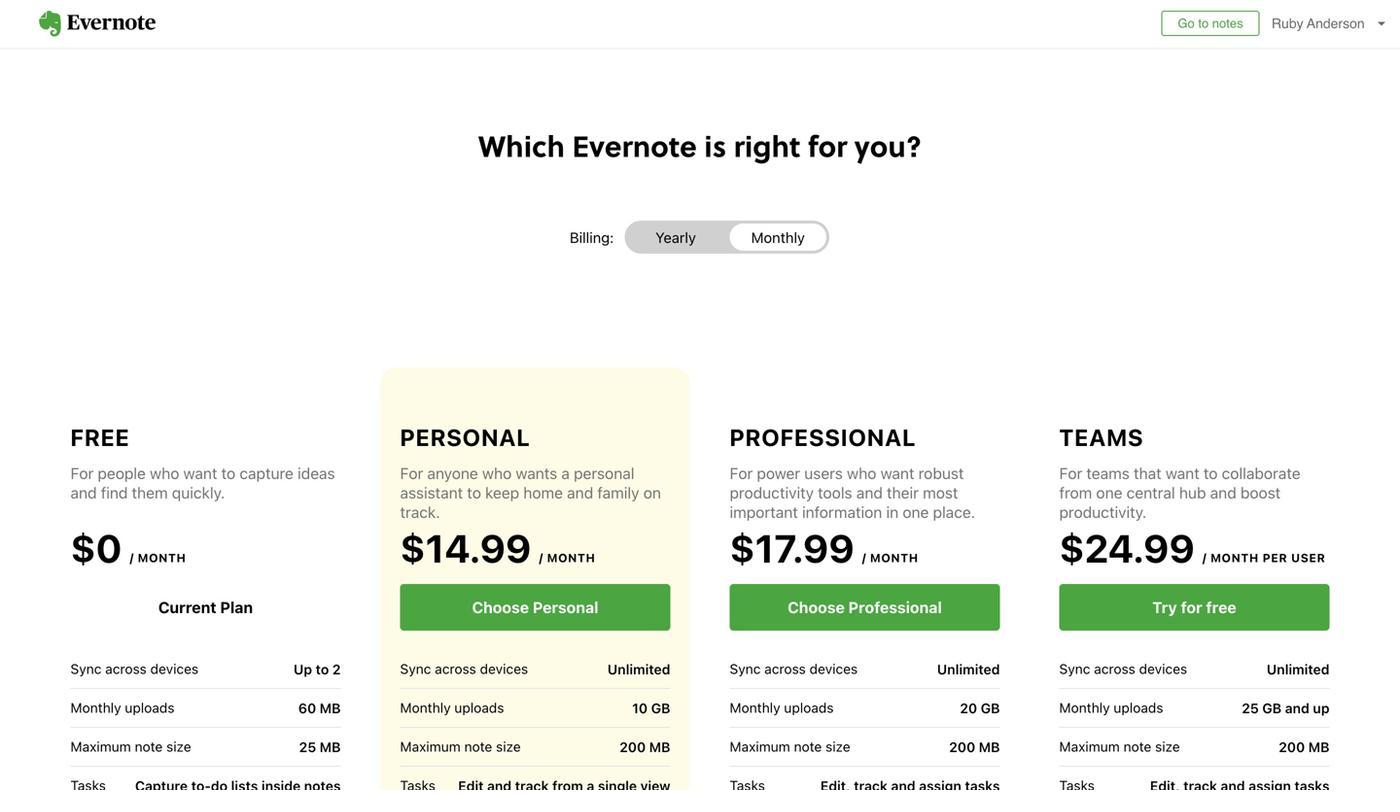 Task type: vqa. For each thing, say whether or not it's contained in the screenshot.


Task type: locate. For each thing, give the bounding box(es) containing it.
who inside for anyone who wants a personal assistant to keep home and family on track.
[[482, 464, 512, 483]]

personal
[[574, 464, 635, 483]]

to left 2
[[316, 662, 329, 678]]

/ up choose professional
[[862, 551, 867, 565]]

1 uploads from the left
[[125, 700, 175, 716]]

1 vertical spatial 25
[[299, 739, 316, 756]]

for inside 'button'
[[1181, 599, 1203, 617]]

sync across devices for 25
[[1060, 661, 1188, 677]]

month up personal
[[547, 551, 596, 565]]

2 200 mb from the left
[[950, 739, 1000, 756]]

1 horizontal spatial 200
[[950, 739, 976, 756]]

4 across from the left
[[1094, 661, 1136, 677]]

10 gb
[[632, 701, 671, 717]]

2 uploads from the left
[[455, 700, 504, 716]]

3 month from the left
[[870, 551, 919, 565]]

1 sync from the left
[[71, 661, 102, 677]]

sync for 10 gb
[[400, 661, 431, 677]]

/ up try for free
[[1203, 551, 1207, 565]]

month inside $17.99 / month
[[870, 551, 919, 565]]

1 devices from the left
[[150, 661, 199, 677]]

note
[[135, 739, 163, 755], [464, 739, 493, 755], [794, 739, 822, 755], [1124, 739, 1152, 755]]

1 maximum note size from the left
[[71, 739, 191, 755]]

3 want from the left
[[1166, 464, 1200, 483]]

devices down current
[[150, 661, 199, 677]]

mb
[[320, 701, 341, 717], [320, 739, 341, 756], [649, 739, 671, 756], [979, 739, 1000, 756], [1309, 739, 1330, 756]]

3 size from the left
[[826, 739, 851, 755]]

across
[[105, 661, 147, 677], [435, 661, 476, 677], [765, 661, 806, 677], [1094, 661, 1136, 677]]

0 horizontal spatial unlimited
[[608, 662, 671, 678]]

4 size from the left
[[1156, 739, 1180, 755]]

3 for from the left
[[730, 464, 753, 483]]

200 down 10
[[620, 739, 646, 756]]

3 / from the left
[[862, 551, 867, 565]]

1 note from the left
[[135, 739, 163, 755]]

for inside for teams that want to collaborate from one central hub and boost productivity.
[[1060, 464, 1083, 483]]

3 who from the left
[[847, 464, 877, 483]]

and
[[71, 484, 97, 502], [567, 484, 594, 502], [857, 484, 883, 502], [1211, 484, 1237, 502], [1286, 701, 1310, 717]]

a
[[562, 464, 570, 483]]

want inside for teams that want to collaborate from one central hub and boost productivity.
[[1166, 464, 1200, 483]]

want up quickly.
[[183, 464, 217, 483]]

one inside for teams that want to collaborate from one central hub and boost productivity.
[[1097, 484, 1123, 502]]

note for 60 mb
[[135, 739, 163, 755]]

unlimited for 20 gb
[[937, 662, 1000, 678]]

maximum note size for 60
[[71, 739, 191, 755]]

devices down choose professional
[[810, 661, 858, 677]]

current plan button
[[71, 585, 341, 631]]

1 horizontal spatial one
[[1097, 484, 1123, 502]]

2 across from the left
[[435, 661, 476, 677]]

1 horizontal spatial gb
[[981, 701, 1000, 717]]

1 horizontal spatial choose
[[788, 599, 845, 617]]

/ inside $0 / month
[[130, 551, 134, 565]]

1 horizontal spatial 25
[[1242, 701, 1259, 717]]

mb for 25 gb and up
[[1309, 739, 1330, 756]]

1 200 from the left
[[620, 739, 646, 756]]

/
[[130, 551, 134, 565], [539, 551, 544, 565], [862, 551, 867, 565], [1203, 551, 1207, 565]]

one
[[1097, 484, 1123, 502], [903, 503, 929, 522]]

1 size from the left
[[166, 739, 191, 755]]

2 size from the left
[[496, 739, 521, 755]]

monthly
[[752, 229, 805, 246], [71, 700, 121, 716], [400, 700, 451, 716], [730, 700, 781, 716], [1060, 700, 1110, 716]]

choose for choose professional
[[788, 599, 845, 617]]

maximum for 20 gb
[[730, 739, 791, 755]]

month for $14.99
[[547, 551, 596, 565]]

/ up choose personal button at the bottom left of page
[[539, 551, 544, 565]]

maximum for 60 mb
[[71, 739, 131, 755]]

1 who from the left
[[150, 464, 179, 483]]

size for 25 gb and up
[[1156, 739, 1180, 755]]

1 200 mb from the left
[[620, 739, 671, 756]]

3 sync across devices from the left
[[730, 661, 858, 677]]

25 down 60
[[299, 739, 316, 756]]

professional
[[849, 599, 942, 617]]

go
[[1178, 16, 1195, 31]]

monthly for 20 gb
[[730, 700, 781, 716]]

one right in
[[903, 503, 929, 522]]

4 sync across devices from the left
[[1060, 661, 1188, 677]]

and left up
[[1286, 701, 1310, 717]]

for for personal
[[400, 464, 423, 483]]

who up them
[[150, 464, 179, 483]]

evernote
[[572, 125, 697, 166]]

mb for 60 mb
[[320, 739, 341, 756]]

2 horizontal spatial want
[[1166, 464, 1200, 483]]

3 maximum from the left
[[730, 739, 791, 755]]

3 200 from the left
[[1279, 739, 1305, 756]]

1 monthly uploads from the left
[[71, 700, 175, 716]]

and left find
[[71, 484, 97, 502]]

choose down $17.99 / month
[[788, 599, 845, 617]]

want for teams
[[1166, 464, 1200, 483]]

0 horizontal spatial want
[[183, 464, 217, 483]]

want for free
[[183, 464, 217, 483]]

and right hub
[[1211, 484, 1237, 502]]

devices
[[150, 661, 199, 677], [480, 661, 528, 677], [810, 661, 858, 677], [1140, 661, 1188, 677]]

2 maximum note size from the left
[[400, 739, 521, 755]]

sync
[[71, 661, 102, 677], [400, 661, 431, 677], [730, 661, 761, 677], [1060, 661, 1091, 677]]

billing:
[[570, 229, 614, 246]]

2 want from the left
[[881, 464, 915, 483]]

for right right
[[808, 125, 847, 166]]

from
[[1060, 484, 1093, 502]]

size
[[166, 739, 191, 755], [496, 739, 521, 755], [826, 739, 851, 755], [1156, 739, 1180, 755]]

/ inside $24.99 / month per user
[[1203, 551, 1207, 565]]

and left their
[[857, 484, 883, 502]]

0 horizontal spatial for
[[808, 125, 847, 166]]

200 mb down 20 gb
[[950, 739, 1000, 756]]

unlimited up 10
[[608, 662, 671, 678]]

sync across devices down choose personal
[[400, 661, 528, 677]]

size for 10 gb
[[496, 739, 521, 755]]

25 left up
[[1242, 701, 1259, 717]]

for
[[71, 464, 94, 483], [400, 464, 423, 483], [730, 464, 753, 483], [1060, 464, 1083, 483]]

200 mb down up
[[1279, 739, 1330, 756]]

2 month from the left
[[547, 551, 596, 565]]

to up hub
[[1204, 464, 1218, 483]]

200 mb
[[620, 739, 671, 756], [950, 739, 1000, 756], [1279, 739, 1330, 756]]

who up keep
[[482, 464, 512, 483]]

2 horizontal spatial unlimited
[[1267, 662, 1330, 678]]

for up assistant
[[400, 464, 423, 483]]

4 maximum from the left
[[1060, 739, 1120, 755]]

up
[[294, 662, 312, 678]]

gb for 10
[[651, 701, 671, 717]]

gb left up
[[1263, 701, 1282, 717]]

1 horizontal spatial want
[[881, 464, 915, 483]]

2 who from the left
[[482, 464, 512, 483]]

3 note from the left
[[794, 739, 822, 755]]

who for personal
[[482, 464, 512, 483]]

sync across devices for 60
[[71, 661, 199, 677]]

2 gb from the left
[[981, 701, 1000, 717]]

4 note from the left
[[1124, 739, 1152, 755]]

for people who want to capture ideas and find them quickly.
[[71, 464, 335, 502]]

tools
[[818, 484, 853, 502]]

ideas
[[298, 464, 335, 483]]

who inside the for power users who want robust productivity tools and their most important information in one place.
[[847, 464, 877, 483]]

1 month from the left
[[138, 551, 186, 565]]

3 maximum note size from the left
[[730, 739, 851, 755]]

mb down 60 mb
[[320, 739, 341, 756]]

0 horizontal spatial gb
[[651, 701, 671, 717]]

3 200 mb from the left
[[1279, 739, 1330, 756]]

devices down the "try"
[[1140, 661, 1188, 677]]

0 horizontal spatial who
[[150, 464, 179, 483]]

2 choose from the left
[[788, 599, 845, 617]]

4 for from the left
[[1060, 464, 1083, 483]]

sync for 60 mb
[[71, 661, 102, 677]]

1 horizontal spatial unlimited
[[937, 662, 1000, 678]]

for anyone who wants a personal assistant to keep home and family on track.
[[400, 464, 661, 522]]

devices for 20 gb
[[810, 661, 858, 677]]

1 vertical spatial one
[[903, 503, 929, 522]]

for left people
[[71, 464, 94, 483]]

for for free
[[71, 464, 94, 483]]

want up their
[[881, 464, 915, 483]]

information
[[802, 503, 882, 522]]

for right the "try"
[[1181, 599, 1203, 617]]

0 horizontal spatial one
[[903, 503, 929, 522]]

maximum
[[71, 739, 131, 755], [400, 739, 461, 755], [730, 739, 791, 755], [1060, 739, 1120, 755]]

monthly for 60 mb
[[71, 700, 121, 716]]

/ inside $14.99 / month
[[539, 551, 544, 565]]

for up productivity
[[730, 464, 753, 483]]

2
[[332, 662, 341, 678]]

200 down 20
[[950, 739, 976, 756]]

1 / from the left
[[130, 551, 134, 565]]

one down teams on the bottom right of page
[[1097, 484, 1123, 502]]

4 sync from the left
[[1060, 661, 1091, 677]]

1 vertical spatial for
[[1181, 599, 1203, 617]]

monthly uploads for 60 mb
[[71, 700, 175, 716]]

for inside for anyone who wants a personal assistant to keep home and family on track.
[[400, 464, 423, 483]]

/ inside $17.99 / month
[[862, 551, 867, 565]]

who inside for people who want to capture ideas and find them quickly.
[[150, 464, 179, 483]]

4 devices from the left
[[1140, 661, 1188, 677]]

sync across devices for 10
[[400, 661, 528, 677]]

anyone
[[427, 464, 478, 483]]

4 monthly uploads from the left
[[1060, 700, 1164, 716]]

unlimited up 25 gb and up
[[1267, 662, 1330, 678]]

2 monthly uploads from the left
[[400, 700, 504, 716]]

2 sync across devices from the left
[[400, 661, 528, 677]]

right
[[734, 125, 801, 166]]

sync across devices down the "try"
[[1060, 661, 1188, 677]]

25 mb
[[299, 739, 341, 756]]

0 horizontal spatial 25
[[299, 739, 316, 756]]

0 vertical spatial one
[[1097, 484, 1123, 502]]

place.
[[933, 503, 976, 522]]

1 sync across devices from the left
[[71, 661, 199, 677]]

for
[[808, 125, 847, 166], [1181, 599, 1203, 617]]

3 unlimited from the left
[[1267, 662, 1330, 678]]

2 unlimited from the left
[[937, 662, 1000, 678]]

free
[[1207, 599, 1237, 617]]

and inside for teams that want to collaborate from one central hub and boost productivity.
[[1211, 484, 1237, 502]]

1 horizontal spatial who
[[482, 464, 512, 483]]

2 sync from the left
[[400, 661, 431, 677]]

month inside $0 / month
[[138, 551, 186, 565]]

month up current
[[138, 551, 186, 565]]

3 across from the left
[[765, 661, 806, 677]]

/ right $0
[[130, 551, 134, 565]]

month down in
[[870, 551, 919, 565]]

1 gb from the left
[[651, 701, 671, 717]]

size for 60 mb
[[166, 739, 191, 755]]

go to notes
[[1178, 16, 1244, 31]]

2 devices from the left
[[480, 661, 528, 677]]

1 horizontal spatial for
[[1181, 599, 1203, 617]]

2 horizontal spatial gb
[[1263, 701, 1282, 717]]

0 vertical spatial 25
[[1242, 701, 1259, 717]]

personal
[[533, 599, 599, 617]]

2 maximum from the left
[[400, 739, 461, 755]]

gb right 20
[[981, 701, 1000, 717]]

want
[[183, 464, 217, 483], [881, 464, 915, 483], [1166, 464, 1200, 483]]

across for 20
[[765, 661, 806, 677]]

3 monthly uploads from the left
[[730, 700, 834, 716]]

3 sync from the left
[[730, 661, 761, 677]]

choose
[[472, 599, 529, 617], [788, 599, 845, 617]]

0 horizontal spatial 200 mb
[[620, 739, 671, 756]]

1 unlimited from the left
[[608, 662, 671, 678]]

month for $24.99
[[1211, 551, 1260, 565]]

2 for from the left
[[400, 464, 423, 483]]

1 for from the left
[[71, 464, 94, 483]]

3 gb from the left
[[1263, 701, 1282, 717]]

choose down $14.99 / month
[[472, 599, 529, 617]]

monthly for 25 gb and up
[[1060, 700, 1110, 716]]

200 mb down 10
[[620, 739, 671, 756]]

mb down 20 gb
[[979, 739, 1000, 756]]

1 horizontal spatial 200 mb
[[950, 739, 1000, 756]]

month inside $14.99 / month
[[547, 551, 596, 565]]

want up hub
[[1166, 464, 1200, 483]]

across for 25
[[1094, 661, 1136, 677]]

gb for 25
[[1263, 701, 1282, 717]]

200 down 25 gb and up
[[1279, 739, 1305, 756]]

productivity
[[730, 484, 814, 502]]

and down a
[[567, 484, 594, 502]]

uploads for 60 mb
[[125, 700, 175, 716]]

4 / from the left
[[1203, 551, 1207, 565]]

/ for $24.99
[[1203, 551, 1207, 565]]

monthly uploads
[[71, 700, 175, 716], [400, 700, 504, 716], [730, 700, 834, 716], [1060, 700, 1164, 716]]

mb down 10 gb
[[649, 739, 671, 756]]

for up the from
[[1060, 464, 1083, 483]]

current plan
[[158, 599, 253, 617]]

ruby anderson
[[1272, 16, 1365, 31]]

2 note from the left
[[464, 739, 493, 755]]

gb
[[651, 701, 671, 717], [981, 701, 1000, 717], [1263, 701, 1282, 717]]

25 gb and up
[[1242, 701, 1330, 717]]

2 / from the left
[[539, 551, 544, 565]]

mb for 20 gb
[[979, 739, 1000, 756]]

for teams that want to collaborate from one central hub and boost productivity.
[[1060, 464, 1301, 522]]

go to notes link
[[1162, 11, 1260, 36]]

month left per
[[1211, 551, 1260, 565]]

1 want from the left
[[183, 464, 217, 483]]

month inside $24.99 / month per user
[[1211, 551, 1260, 565]]

2 horizontal spatial who
[[847, 464, 877, 483]]

to up quickly.
[[221, 464, 236, 483]]

want inside for people who want to capture ideas and find them quickly.
[[183, 464, 217, 483]]

$0 / month
[[71, 526, 186, 571]]

for power users who want robust productivity tools and their most important information in one place.
[[730, 464, 976, 522]]

0 horizontal spatial choose
[[472, 599, 529, 617]]

to left keep
[[467, 484, 481, 502]]

1 across from the left
[[105, 661, 147, 677]]

who up 'tools'
[[847, 464, 877, 483]]

4 uploads from the left
[[1114, 700, 1164, 716]]

to
[[1199, 16, 1209, 31], [221, 464, 236, 483], [1204, 464, 1218, 483], [467, 484, 481, 502], [316, 662, 329, 678]]

mb down up
[[1309, 739, 1330, 756]]

in
[[887, 503, 899, 522]]

unlimited up 20
[[937, 662, 1000, 678]]

quickly.
[[172, 484, 225, 502]]

sync across devices down current
[[71, 661, 199, 677]]

2 200 from the left
[[950, 739, 976, 756]]

monthly for 10 gb
[[400, 700, 451, 716]]

25
[[1242, 701, 1259, 717], [299, 739, 316, 756]]

2 horizontal spatial 200
[[1279, 739, 1305, 756]]

note for 25 gb and up
[[1124, 739, 1152, 755]]

1 maximum from the left
[[71, 739, 131, 755]]

maximum note size for 20
[[730, 739, 851, 755]]

track.
[[400, 503, 440, 522]]

4 maximum note size from the left
[[1060, 739, 1180, 755]]

gb right 10
[[651, 701, 671, 717]]

3 devices from the left
[[810, 661, 858, 677]]

evernote image
[[19, 11, 175, 37]]

$17.99 / month
[[730, 526, 919, 571]]

1 choose from the left
[[472, 599, 529, 617]]

unlimited
[[608, 662, 671, 678], [937, 662, 1000, 678], [1267, 662, 1330, 678]]

for inside the for power users who want robust productivity tools and their most important information in one place.
[[730, 464, 753, 483]]

ruby
[[1272, 16, 1304, 31]]

sync across devices down choose professional
[[730, 661, 858, 677]]

for inside for people who want to capture ideas and find them quickly.
[[71, 464, 94, 483]]

devices down choose personal
[[480, 661, 528, 677]]

/ for $17.99
[[862, 551, 867, 565]]

month
[[138, 551, 186, 565], [547, 551, 596, 565], [870, 551, 919, 565], [1211, 551, 1260, 565]]

$17.99
[[730, 526, 855, 571]]

4 month from the left
[[1211, 551, 1260, 565]]

0 horizontal spatial 200
[[620, 739, 646, 756]]

try for free button
[[1060, 585, 1330, 631]]

3 uploads from the left
[[784, 700, 834, 716]]

across for 60
[[105, 661, 147, 677]]

2 horizontal spatial 200 mb
[[1279, 739, 1330, 756]]



Task type: describe. For each thing, give the bounding box(es) containing it.
mb right 60
[[320, 701, 341, 717]]

devices for 10 gb
[[480, 661, 528, 677]]

which
[[478, 125, 565, 166]]

teams
[[1087, 464, 1130, 483]]

choose for choose personal
[[472, 599, 529, 617]]

evernote link
[[19, 0, 175, 48]]

200 for 20
[[950, 739, 976, 756]]

uploads for 20 gb
[[784, 700, 834, 716]]

choose professional button
[[730, 585, 1000, 631]]

ruby anderson link
[[1267, 0, 1401, 48]]

robust
[[919, 464, 964, 483]]

find
[[101, 484, 128, 502]]

on
[[644, 484, 661, 502]]

mb for 10 gb
[[649, 739, 671, 756]]

maximum note size for 25
[[1060, 739, 1180, 755]]

monthly uploads for 10 gb
[[400, 700, 504, 716]]

to right go
[[1199, 16, 1209, 31]]

try
[[1153, 599, 1178, 617]]

/ for $14.99
[[539, 551, 544, 565]]

to inside for anyone who wants a personal assistant to keep home and family on track.
[[467, 484, 481, 502]]

$14.99
[[400, 526, 531, 571]]

maximum for 10 gb
[[400, 739, 461, 755]]

20 gb
[[960, 701, 1000, 717]]

$24.99 / month per user
[[1060, 526, 1326, 571]]

sync across devices for 20
[[730, 661, 858, 677]]

them
[[132, 484, 168, 502]]

uploads for 10 gb
[[455, 700, 504, 716]]

and inside the for power users who want robust productivity tools and their most important information in one place.
[[857, 484, 883, 502]]

that
[[1134, 464, 1162, 483]]

200 for 10
[[620, 739, 646, 756]]

0 vertical spatial for
[[808, 125, 847, 166]]

keep
[[485, 484, 520, 502]]

month for $17.99
[[870, 551, 919, 565]]

notes
[[1213, 16, 1244, 31]]

up
[[1313, 701, 1330, 717]]

family
[[598, 484, 640, 502]]

to inside for teams that want to collaborate from one central hub and boost productivity.
[[1204, 464, 1218, 483]]

who for free
[[150, 464, 179, 483]]

per
[[1263, 551, 1288, 565]]

home
[[524, 484, 563, 502]]

hub
[[1180, 484, 1207, 502]]

anderson
[[1307, 16, 1365, 31]]

gb for 20
[[981, 701, 1000, 717]]

note for 20 gb
[[794, 739, 822, 755]]

devices for 25 gb and up
[[1140, 661, 1188, 677]]

/ for $0
[[130, 551, 134, 565]]

power
[[757, 464, 801, 483]]

$0
[[71, 526, 122, 571]]

wants
[[516, 464, 558, 483]]

across for 10
[[435, 661, 476, 677]]

200 mb for 10 gb
[[620, 739, 671, 756]]

productivity.
[[1060, 503, 1147, 522]]

capture
[[240, 464, 294, 483]]

monthly uploads for 25 gb and up
[[1060, 700, 1164, 716]]

choose personal button
[[400, 585, 671, 631]]

which evernote is right for you?
[[478, 125, 922, 166]]

personal
[[400, 424, 531, 451]]

yearly
[[656, 229, 696, 246]]

for for teams
[[1060, 464, 1083, 483]]

monthly uploads for 20 gb
[[730, 700, 834, 716]]

most
[[923, 484, 958, 502]]

one inside the for power users who want robust productivity tools and their most important information in one place.
[[903, 503, 929, 522]]

maximum for 25 gb and up
[[1060, 739, 1120, 755]]

central
[[1127, 484, 1176, 502]]

you?
[[855, 125, 922, 166]]

their
[[887, 484, 919, 502]]

unlimited for 10 gb
[[608, 662, 671, 678]]

maximum note size for 10
[[400, 739, 521, 755]]

choose personal
[[472, 599, 599, 617]]

uploads for 25 gb and up
[[1114, 700, 1164, 716]]

plan
[[220, 599, 253, 617]]

devices for 60 mb
[[150, 661, 199, 677]]

and inside for anyone who wants a personal assistant to keep home and family on track.
[[567, 484, 594, 502]]

60
[[298, 701, 316, 717]]

users
[[805, 464, 843, 483]]

sync for 20 gb
[[730, 661, 761, 677]]

assistant
[[400, 484, 463, 502]]

try for free
[[1153, 599, 1237, 617]]

$24.99
[[1060, 526, 1195, 571]]

want inside the for power users who want robust productivity tools and their most important information in one place.
[[881, 464, 915, 483]]

200 for 25
[[1279, 739, 1305, 756]]

user
[[1292, 551, 1326, 565]]

200 mb for 25 gb and up
[[1279, 739, 1330, 756]]

free
[[71, 424, 130, 451]]

unlimited for 25 gb and up
[[1267, 662, 1330, 678]]

25 for 25 gb and up
[[1242, 701, 1259, 717]]

size for 20 gb
[[826, 739, 851, 755]]

25 for 25 mb
[[299, 739, 316, 756]]

and inside for people who want to capture ideas and find them quickly.
[[71, 484, 97, 502]]

choose professional
[[788, 599, 942, 617]]

professional
[[730, 424, 917, 451]]

is
[[704, 125, 727, 166]]

10
[[632, 701, 648, 717]]

to inside for people who want to capture ideas and find them quickly.
[[221, 464, 236, 483]]

for for professional
[[730, 464, 753, 483]]

collaborate
[[1222, 464, 1301, 483]]

200 mb for 20 gb
[[950, 739, 1000, 756]]

people
[[98, 464, 146, 483]]

20
[[960, 701, 978, 717]]

month for $0
[[138, 551, 186, 565]]

boost
[[1241, 484, 1281, 502]]

current
[[158, 599, 217, 617]]

sync for 25 gb and up
[[1060, 661, 1091, 677]]

$14.99 / month
[[400, 526, 596, 571]]

teams
[[1060, 424, 1144, 451]]

60 mb
[[298, 701, 341, 717]]

note for 10 gb
[[464, 739, 493, 755]]

important
[[730, 503, 798, 522]]

up to 2
[[294, 662, 341, 678]]



